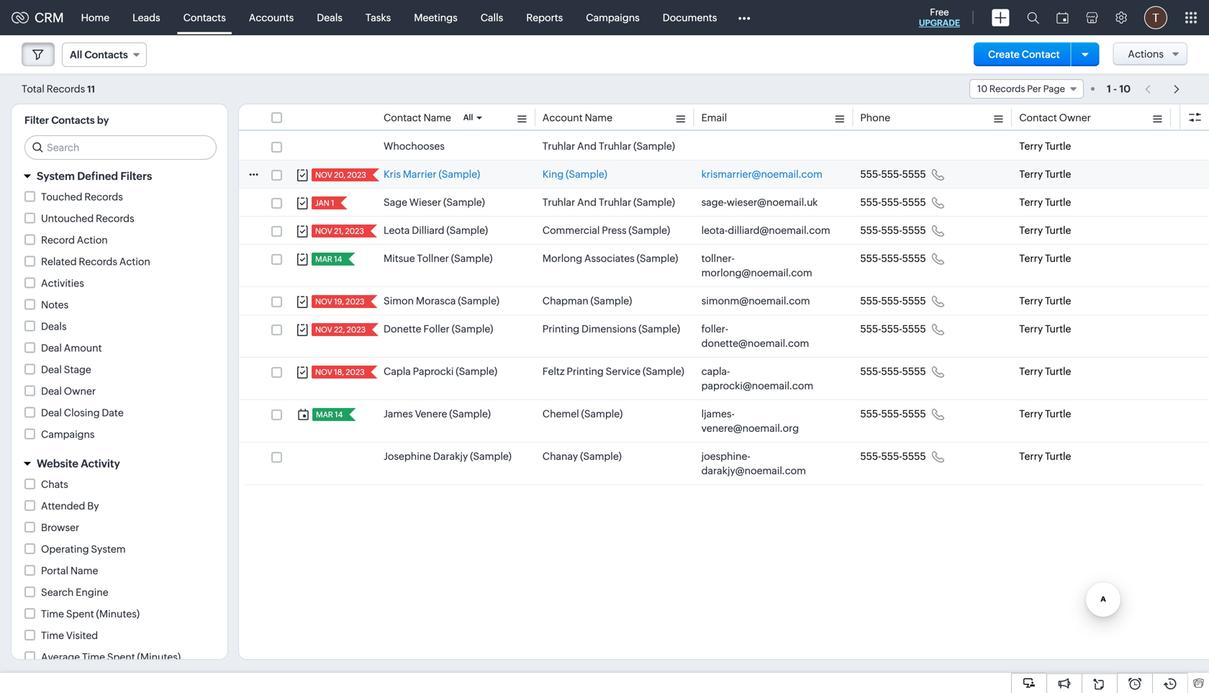 Task type: vqa. For each thing, say whether or not it's contained in the screenshot.


Task type: locate. For each thing, give the bounding box(es) containing it.
3 5555 from the top
[[903, 225, 926, 236]]

deal up deal stage on the left of the page
[[41, 342, 62, 354]]

0 vertical spatial and
[[578, 140, 597, 152]]

time down "visited"
[[82, 652, 105, 663]]

deals left tasks link
[[317, 12, 343, 23]]

kris
[[384, 168, 401, 180]]

time for time spent (minutes)
[[41, 608, 64, 620]]

action down untouched records on the left
[[119, 256, 150, 268]]

4 terry from the top
[[1020, 225, 1044, 236]]

0 vertical spatial mar 14 link
[[312, 253, 344, 266]]

9 5555 from the top
[[903, 451, 926, 462]]

10 terry from the top
[[1020, 451, 1044, 462]]

1 vertical spatial 14
[[335, 410, 343, 419]]

terry turtle for wieser@noemail.uk
[[1020, 197, 1072, 208]]

0 horizontal spatial system
[[37, 170, 75, 183]]

capla- paprocki@noemail.com link
[[702, 364, 832, 393]]

terry turtle for darakjy@noemail.com
[[1020, 451, 1072, 462]]

1 deal from the top
[[41, 342, 62, 354]]

2023 right 20,
[[347, 171, 366, 180]]

dilliard@noemail.com
[[728, 225, 831, 236]]

0 horizontal spatial all
[[70, 49, 82, 60]]

2 5555 from the top
[[903, 197, 926, 208]]

2023
[[347, 171, 366, 180], [345, 227, 364, 236], [346, 297, 365, 306], [347, 325, 366, 334], [346, 368, 365, 377]]

foller- donette@noemail.com link
[[702, 322, 832, 351]]

1 vertical spatial time
[[41, 630, 64, 642]]

2023 right the 21,
[[345, 227, 364, 236]]

2 horizontal spatial name
[[585, 112, 613, 123]]

1 terry turtle from the top
[[1020, 140, 1072, 152]]

1 vertical spatial mar 14 link
[[313, 408, 344, 421]]

6 555-555-5555 from the top
[[861, 323, 926, 335]]

contacts
[[183, 12, 226, 23], [84, 49, 128, 60], [51, 114, 95, 126]]

6 5555 from the top
[[903, 323, 926, 335]]

ljames- venere@noemail.org
[[702, 408, 799, 434]]

josephine
[[384, 451, 431, 462]]

owner down page
[[1060, 112, 1092, 123]]

10 left per
[[978, 84, 988, 94]]

2 truhlar and truhlar (sample) link from the top
[[543, 195, 675, 210]]

terry for donette@noemail.com
[[1020, 323, 1044, 335]]

mar 14 link down the 21,
[[312, 253, 344, 266]]

darakjy
[[433, 451, 468, 462]]

time down search
[[41, 608, 64, 620]]

9 555-555-5555 from the top
[[861, 451, 926, 462]]

mar 14 for james venere (sample)
[[316, 410, 343, 419]]

10 turtle from the top
[[1046, 451, 1072, 462]]

truhlar down king
[[543, 197, 576, 208]]

14 for james
[[335, 410, 343, 419]]

truhlar and truhlar (sample) up commercial press (sample) link
[[543, 197, 675, 208]]

0 vertical spatial mar 14
[[315, 255, 342, 264]]

555-555-5555
[[861, 168, 926, 180], [861, 197, 926, 208], [861, 225, 926, 236], [861, 253, 926, 264], [861, 295, 926, 307], [861, 323, 926, 335], [861, 366, 926, 377], [861, 408, 926, 420], [861, 451, 926, 462]]

(sample) inside 'link'
[[439, 168, 480, 180]]

all inside field
[[70, 49, 82, 60]]

nov for capla paprocki (sample)
[[315, 368, 333, 377]]

2023 for capla
[[346, 368, 365, 377]]

records for untouched
[[96, 213, 134, 224]]

nov left 18, at the left bottom of page
[[315, 368, 333, 377]]

system up touched at left
[[37, 170, 75, 183]]

mar 14 down the 21,
[[315, 255, 342, 264]]

feltz
[[543, 366, 565, 377]]

3 555-555-5555 from the top
[[861, 225, 926, 236]]

2 terry turtle from the top
[[1020, 168, 1072, 180]]

row group
[[239, 132, 1210, 485]]

3 terry from the top
[[1020, 197, 1044, 208]]

truhlar and truhlar (sample) for sage wieser (sample)
[[543, 197, 675, 208]]

account name
[[543, 112, 613, 123]]

2 vertical spatial contacts
[[51, 114, 95, 126]]

sage-
[[702, 197, 727, 208]]

morasca
[[416, 295, 456, 307]]

spent up "visited"
[[66, 608, 94, 620]]

and down king (sample) link
[[578, 197, 597, 208]]

1 vertical spatial deals
[[41, 321, 67, 332]]

search element
[[1019, 0, 1048, 35]]

0 horizontal spatial 10
[[978, 84, 988, 94]]

0 horizontal spatial deals
[[41, 321, 67, 332]]

name right account
[[585, 112, 613, 123]]

8 5555 from the top
[[903, 408, 926, 420]]

campaigns link
[[575, 0, 652, 35]]

3 terry turtle from the top
[[1020, 197, 1072, 208]]

system right operating
[[91, 544, 126, 555]]

2 terry from the top
[[1020, 168, 1044, 180]]

4 turtle from the top
[[1046, 225, 1072, 236]]

1 left "-"
[[1107, 83, 1112, 95]]

1 horizontal spatial deals
[[317, 12, 343, 23]]

average
[[41, 652, 80, 663]]

1 horizontal spatial all
[[464, 113, 473, 122]]

nov left 22,
[[315, 325, 333, 334]]

22,
[[334, 325, 345, 334]]

simonm@noemail.com link
[[702, 294, 811, 308]]

deals link
[[306, 0, 354, 35]]

contact inside button
[[1022, 49, 1060, 60]]

0 vertical spatial truhlar and truhlar (sample)
[[543, 140, 675, 152]]

documents
[[663, 12, 717, 23]]

ljames-
[[702, 408, 735, 420]]

0 vertical spatial printing
[[543, 323, 580, 335]]

records left per
[[990, 84, 1026, 94]]

8 terry from the top
[[1020, 366, 1044, 377]]

7 turtle from the top
[[1046, 323, 1072, 335]]

closing
[[64, 407, 100, 419]]

profile image
[[1145, 6, 1168, 29]]

3 deal from the top
[[41, 386, 62, 397]]

and down account name
[[578, 140, 597, 152]]

name down operating system
[[70, 565, 98, 577]]

email
[[702, 112, 727, 123]]

8 555-555-5555 from the top
[[861, 408, 926, 420]]

555-555-5555 for capla- paprocki@noemail.com
[[861, 366, 926, 377]]

associates
[[585, 253, 635, 264]]

deal down deal stage on the left of the page
[[41, 386, 62, 397]]

truhlar and truhlar (sample) link for whochooses
[[543, 139, 675, 153]]

555-555-5555 for sage-wieser@noemail.uk
[[861, 197, 926, 208]]

activities
[[41, 278, 84, 289]]

contacts inside field
[[84, 49, 128, 60]]

home
[[81, 12, 110, 23]]

records down "touched records"
[[96, 213, 134, 224]]

3 turtle from the top
[[1046, 197, 1072, 208]]

mar
[[315, 255, 333, 264], [316, 410, 333, 419]]

4 555-555-5555 from the top
[[861, 253, 926, 264]]

19,
[[334, 297, 344, 306]]

2 nov from the top
[[315, 227, 333, 236]]

chanay (sample) link
[[543, 449, 622, 464]]

james venere (sample) link
[[384, 407, 491, 421]]

truhlar and truhlar (sample) link up commercial press (sample) link
[[543, 195, 675, 210]]

1 right jan
[[331, 199, 334, 208]]

calls
[[481, 12, 504, 23]]

2023 right 22,
[[347, 325, 366, 334]]

1 vertical spatial action
[[119, 256, 150, 268]]

commercial press (sample) link
[[543, 223, 671, 238]]

portal name
[[41, 565, 98, 577]]

3 nov from the top
[[315, 297, 333, 306]]

1 horizontal spatial name
[[424, 112, 451, 123]]

1 truhlar and truhlar (sample) link from the top
[[543, 139, 675, 153]]

wieser@noemail.uk
[[727, 197, 818, 208]]

tollner- morlong@noemail.com link
[[702, 251, 832, 280]]

0 vertical spatial 1
[[1107, 83, 1112, 95]]

mar 14
[[315, 255, 342, 264], [316, 410, 343, 419]]

14 down 18, at the left bottom of page
[[335, 410, 343, 419]]

name for account name
[[585, 112, 613, 123]]

mar 14 down 18, at the left bottom of page
[[316, 410, 343, 419]]

mar for james venere (sample)
[[316, 410, 333, 419]]

-
[[1114, 83, 1118, 95]]

leota dilliard (sample) link
[[384, 223, 488, 238]]

printing right feltz
[[567, 366, 604, 377]]

all up total records 11
[[70, 49, 82, 60]]

darakjy@noemail.com
[[702, 465, 806, 477]]

1 turtle from the top
[[1046, 140, 1072, 152]]

free upgrade
[[919, 7, 961, 28]]

1 vertical spatial contacts
[[84, 49, 128, 60]]

terry turtle for morlong@noemail.com
[[1020, 253, 1072, 264]]

truhlar and truhlar (sample) link down account name
[[543, 139, 675, 153]]

nov 22, 2023
[[315, 325, 366, 334]]

action up related records action
[[77, 234, 108, 246]]

mitsue tollner (sample) link
[[384, 251, 493, 266]]

printing
[[543, 323, 580, 335], [567, 366, 604, 377]]

nov for kris marrier (sample)
[[315, 171, 333, 180]]

time up average
[[41, 630, 64, 642]]

mar for mitsue tollner (sample)
[[315, 255, 333, 264]]

kris marrier (sample) link
[[384, 167, 480, 181]]

5 terry from the top
[[1020, 253, 1044, 264]]

truhlar and truhlar (sample) down account name
[[543, 140, 675, 152]]

5555 for tollner- morlong@noemail.com
[[903, 253, 926, 264]]

2 turtle from the top
[[1046, 168, 1072, 180]]

feltz printing service (sample) link
[[543, 364, 685, 379]]

2023 for kris
[[347, 171, 366, 180]]

7 555-555-5555 from the top
[[861, 366, 926, 377]]

1 vertical spatial campaigns
[[41, 429, 95, 440]]

calendar image
[[1057, 12, 1069, 23]]

mar 14 link
[[312, 253, 344, 266], [313, 408, 344, 421]]

0 vertical spatial system
[[37, 170, 75, 183]]

0 vertical spatial mar
[[315, 255, 333, 264]]

truhlar and truhlar (sample)
[[543, 140, 675, 152], [543, 197, 675, 208]]

1 vertical spatial system
[[91, 544, 126, 555]]

nov 20, 2023 link
[[312, 168, 368, 181]]

1 horizontal spatial 10
[[1120, 83, 1131, 95]]

wieser
[[410, 197, 442, 208]]

all right contact name
[[464, 113, 473, 122]]

555-555-5555 for ljames- venere@noemail.org
[[861, 408, 926, 420]]

time spent (minutes)
[[41, 608, 140, 620]]

deal for deal owner
[[41, 386, 62, 397]]

contacts right leads link
[[183, 12, 226, 23]]

5 5555 from the top
[[903, 295, 926, 307]]

nov 21, 2023
[[315, 227, 364, 236]]

0 vertical spatial time
[[41, 608, 64, 620]]

time for time visited
[[41, 630, 64, 642]]

1 555-555-5555 from the top
[[861, 168, 926, 180]]

5 555-555-5555 from the top
[[861, 295, 926, 307]]

contact up per
[[1022, 49, 1060, 60]]

9 turtle from the top
[[1046, 408, 1072, 420]]

turtle for donette@noemail.com
[[1046, 323, 1072, 335]]

1 vertical spatial 1
[[331, 199, 334, 208]]

spent down time spent (minutes)
[[107, 652, 135, 663]]

1 vertical spatial mar
[[316, 410, 333, 419]]

contacts for filter contacts by
[[51, 114, 95, 126]]

2 and from the top
[[578, 197, 597, 208]]

name up the whochooses
[[424, 112, 451, 123]]

create contact
[[989, 49, 1060, 60]]

5 turtle from the top
[[1046, 253, 1072, 264]]

mar down 'nov 21, 2023' link
[[315, 255, 333, 264]]

5 nov from the top
[[315, 368, 333, 377]]

nov left 19,
[[315, 297, 333, 306]]

related
[[41, 256, 77, 268]]

chanay (sample)
[[543, 451, 622, 462]]

mar down nov 18, 2023 link
[[316, 410, 333, 419]]

2 deal from the top
[[41, 364, 62, 376]]

chapman (sample) link
[[543, 294, 632, 308]]

turtle for morlong@noemail.com
[[1046, 253, 1072, 264]]

18,
[[334, 368, 344, 377]]

0 horizontal spatial owner
[[64, 386, 96, 397]]

browser
[[41, 522, 79, 534]]

11
[[87, 84, 95, 95]]

leota-dilliard@noemail.com link
[[702, 223, 831, 238]]

1 horizontal spatial campaigns
[[586, 12, 640, 23]]

6 terry from the top
[[1020, 295, 1044, 307]]

1 vertical spatial owner
[[64, 386, 96, 397]]

terry for venere@noemail.org
[[1020, 408, 1044, 420]]

0 vertical spatial all
[[70, 49, 82, 60]]

nov left the 21,
[[315, 227, 333, 236]]

owner up closing
[[64, 386, 96, 397]]

website activity
[[37, 458, 120, 470]]

nov for donette foller (sample)
[[315, 325, 333, 334]]

contact for contact name
[[384, 112, 422, 123]]

10 inside 10 records per page field
[[978, 84, 988, 94]]

records for total
[[47, 83, 85, 95]]

terry for darakjy@noemail.com
[[1020, 451, 1044, 462]]

0 vertical spatial 14
[[334, 255, 342, 264]]

7 terry turtle from the top
[[1020, 323, 1072, 335]]

9 terry turtle from the top
[[1020, 408, 1072, 420]]

create menu element
[[984, 0, 1019, 35]]

4 5555 from the top
[[903, 253, 926, 264]]

records for touched
[[84, 191, 123, 203]]

printing dimensions (sample)
[[543, 323, 680, 335]]

2 555-555-5555 from the top
[[861, 197, 926, 208]]

4 terry turtle from the top
[[1020, 225, 1072, 236]]

tollner
[[417, 253, 449, 264]]

contact up the whochooses
[[384, 112, 422, 123]]

campaigns down closing
[[41, 429, 95, 440]]

8 turtle from the top
[[1046, 366, 1072, 377]]

turtle for wieser@noemail.uk
[[1046, 197, 1072, 208]]

contact down per
[[1020, 112, 1058, 123]]

contacts left by
[[51, 114, 95, 126]]

records left the 11
[[47, 83, 85, 95]]

ljames- venere@noemail.org link
[[702, 407, 832, 436]]

1 vertical spatial and
[[578, 197, 597, 208]]

1 vertical spatial printing
[[567, 366, 604, 377]]

7 5555 from the top
[[903, 366, 926, 377]]

1 horizontal spatial owner
[[1060, 112, 1092, 123]]

1 vertical spatial spent
[[107, 652, 135, 663]]

Search text field
[[25, 136, 216, 159]]

home link
[[70, 0, 121, 35]]

mar 14 link down 18, at the left bottom of page
[[313, 408, 344, 421]]

1 nov from the top
[[315, 171, 333, 180]]

terry for wieser@noemail.uk
[[1020, 197, 1044, 208]]

deals down notes
[[41, 321, 67, 332]]

nov left 20,
[[315, 171, 333, 180]]

14 down the 21,
[[334, 255, 342, 264]]

nov for simon morasca (sample)
[[315, 297, 333, 306]]

deal left stage on the left bottom
[[41, 364, 62, 376]]

records down record action
[[79, 256, 117, 268]]

date
[[102, 407, 124, 419]]

7 terry from the top
[[1020, 323, 1044, 335]]

0 horizontal spatial 1
[[331, 199, 334, 208]]

contacts for all contacts
[[84, 49, 128, 60]]

1 5555 from the top
[[903, 168, 926, 180]]

5 terry turtle from the top
[[1020, 253, 1072, 264]]

2 truhlar and truhlar (sample) from the top
[[543, 197, 675, 208]]

1 vertical spatial truhlar and truhlar (sample)
[[543, 197, 675, 208]]

1 horizontal spatial system
[[91, 544, 126, 555]]

deal down deal owner
[[41, 407, 62, 419]]

contacts up the 11
[[84, 49, 128, 60]]

1 vertical spatial mar 14
[[316, 410, 343, 419]]

10 terry turtle from the top
[[1020, 451, 1072, 462]]

8 terry turtle from the top
[[1020, 366, 1072, 377]]

1 vertical spatial truhlar and truhlar (sample) link
[[543, 195, 675, 210]]

system defined filters button
[[12, 163, 228, 189]]

2023 for donette
[[347, 325, 366, 334]]

555-555-5555 for krismarrier@noemail.com
[[861, 168, 926, 180]]

campaigns right reports
[[586, 12, 640, 23]]

donette@noemail.com
[[702, 338, 810, 349]]

and for sage wieser (sample)
[[578, 197, 597, 208]]

2 vertical spatial time
[[82, 652, 105, 663]]

capla-
[[702, 366, 730, 377]]

0 vertical spatial campaigns
[[586, 12, 640, 23]]

total records 11
[[22, 83, 95, 95]]

9 terry from the top
[[1020, 408, 1044, 420]]

All Contacts field
[[62, 42, 147, 67]]

josephine darakjy (sample) link
[[384, 449, 512, 464]]

records inside field
[[990, 84, 1026, 94]]

1 horizontal spatial spent
[[107, 652, 135, 663]]

2023 right 18, at the left bottom of page
[[346, 368, 365, 377]]

0 vertical spatial owner
[[1060, 112, 1092, 123]]

4 deal from the top
[[41, 407, 62, 419]]

0 horizontal spatial campaigns
[[41, 429, 95, 440]]

2023 right 19,
[[346, 297, 365, 306]]

555-555-5555 for tollner- morlong@noemail.com
[[861, 253, 926, 264]]

0 vertical spatial truhlar and truhlar (sample) link
[[543, 139, 675, 153]]

printing down chapman
[[543, 323, 580, 335]]

(sample)
[[634, 140, 675, 152], [439, 168, 480, 180], [566, 168, 608, 180], [444, 197, 485, 208], [634, 197, 675, 208], [447, 225, 488, 236], [629, 225, 671, 236], [451, 253, 493, 264], [637, 253, 679, 264], [458, 295, 500, 307], [591, 295, 632, 307], [452, 323, 494, 335], [639, 323, 680, 335], [456, 366, 498, 377], [643, 366, 685, 377], [449, 408, 491, 420], [581, 408, 623, 420], [470, 451, 512, 462], [580, 451, 622, 462]]

jan
[[315, 199, 330, 208]]

system inside dropdown button
[[37, 170, 75, 183]]

filters
[[120, 170, 152, 183]]

0 horizontal spatial name
[[70, 565, 98, 577]]

turtle for venere@noemail.org
[[1046, 408, 1072, 420]]

1 truhlar and truhlar (sample) from the top
[[543, 140, 675, 152]]

untouched
[[41, 213, 94, 224]]

1 and from the top
[[578, 140, 597, 152]]

records down defined
[[84, 191, 123, 203]]

5555 for foller- donette@noemail.com
[[903, 323, 926, 335]]

simonm@noemail.com
[[702, 295, 811, 307]]

10 records per page
[[978, 84, 1066, 94]]

all
[[70, 49, 82, 60], [464, 113, 473, 122]]

4 nov from the top
[[315, 325, 333, 334]]

press
[[602, 225, 627, 236]]

spent
[[66, 608, 94, 620], [107, 652, 135, 663]]

Other Modules field
[[729, 6, 760, 29]]

0 horizontal spatial action
[[77, 234, 108, 246]]

records for 10
[[990, 84, 1026, 94]]

engine
[[76, 587, 108, 598]]

1 vertical spatial all
[[464, 113, 473, 122]]

0 vertical spatial spent
[[66, 608, 94, 620]]

10 right "-"
[[1120, 83, 1131, 95]]

nov 21, 2023 link
[[312, 225, 366, 238]]

21,
[[334, 227, 344, 236]]

0 vertical spatial deals
[[317, 12, 343, 23]]



Task type: describe. For each thing, give the bounding box(es) containing it.
tollner-
[[702, 253, 735, 264]]

deal for deal closing date
[[41, 407, 62, 419]]

leads link
[[121, 0, 172, 35]]

simon morasca (sample) link
[[384, 294, 500, 308]]

all for all
[[464, 113, 473, 122]]

reports
[[527, 12, 563, 23]]

attended by
[[41, 500, 99, 512]]

amount
[[64, 342, 102, 354]]

truhlar up king
[[543, 140, 576, 152]]

attended
[[41, 500, 85, 512]]

simon
[[384, 295, 414, 307]]

mar 14 for mitsue tollner (sample)
[[315, 255, 342, 264]]

crm
[[35, 10, 64, 25]]

create menu image
[[992, 9, 1010, 26]]

king (sample)
[[543, 168, 608, 180]]

0 vertical spatial action
[[77, 234, 108, 246]]

by
[[97, 114, 109, 126]]

joesphine-
[[702, 451, 751, 462]]

printing dimensions (sample) link
[[543, 322, 680, 336]]

turtle for darakjy@noemail.com
[[1046, 451, 1072, 462]]

upgrade
[[919, 18, 961, 28]]

james
[[384, 408, 413, 420]]

commercial press (sample)
[[543, 225, 671, 236]]

1 vertical spatial (minutes)
[[137, 652, 181, 663]]

mar 14 link for mitsue
[[312, 253, 344, 266]]

service
[[606, 366, 641, 377]]

search image
[[1028, 12, 1040, 24]]

6 terry turtle from the top
[[1020, 295, 1072, 307]]

accounts link
[[238, 0, 306, 35]]

contacts link
[[172, 0, 238, 35]]

turtle for dilliard@noemail.com
[[1046, 225, 1072, 236]]

chanay
[[543, 451, 578, 462]]

tollner- morlong@noemail.com
[[702, 253, 813, 279]]

profile element
[[1136, 0, 1177, 35]]

deal for deal amount
[[41, 342, 62, 354]]

all for all contacts
[[70, 49, 82, 60]]

terry turtle for venere@noemail.org
[[1020, 408, 1072, 420]]

account
[[543, 112, 583, 123]]

phone
[[861, 112, 891, 123]]

sage-wieser@noemail.uk
[[702, 197, 818, 208]]

search engine
[[41, 587, 108, 598]]

king
[[543, 168, 564, 180]]

0 horizontal spatial spent
[[66, 608, 94, 620]]

terry for dilliard@noemail.com
[[1020, 225, 1044, 236]]

5555 for capla- paprocki@noemail.com
[[903, 366, 926, 377]]

nov for leota dilliard (sample)
[[315, 227, 333, 236]]

deal for deal stage
[[41, 364, 62, 376]]

deal closing date
[[41, 407, 124, 419]]

defined
[[77, 170, 118, 183]]

deal stage
[[41, 364, 91, 376]]

joesphine- darakjy@noemail.com link
[[702, 449, 832, 478]]

jan 1
[[315, 199, 334, 208]]

king (sample) link
[[543, 167, 608, 181]]

555-555-5555 for leota-dilliard@noemail.com
[[861, 225, 926, 236]]

20,
[[334, 171, 346, 180]]

truhlar down account name
[[599, 140, 632, 152]]

5555 for ljames- venere@noemail.org
[[903, 408, 926, 420]]

morlong associates (sample) link
[[543, 251, 679, 266]]

1 inside "row group"
[[331, 199, 334, 208]]

website activity button
[[12, 451, 228, 477]]

deal amount
[[41, 342, 102, 354]]

per
[[1028, 84, 1042, 94]]

0 vertical spatial (minutes)
[[96, 608, 140, 620]]

venere
[[415, 408, 447, 420]]

5555 for krismarrier@noemail.com
[[903, 168, 926, 180]]

2023 for simon
[[346, 297, 365, 306]]

terry turtle for paprocki@noemail.com
[[1020, 366, 1072, 377]]

5555 for leota-dilliard@noemail.com
[[903, 225, 926, 236]]

all contacts
[[70, 49, 128, 60]]

feltz printing service (sample)
[[543, 366, 685, 377]]

simon morasca (sample)
[[384, 295, 500, 307]]

average time spent (minutes)
[[41, 652, 181, 663]]

contact name
[[384, 112, 451, 123]]

filter contacts by
[[24, 114, 109, 126]]

sage
[[384, 197, 408, 208]]

leota-
[[702, 225, 728, 236]]

5555 for joesphine- darakjy@noemail.com
[[903, 451, 926, 462]]

truhlar and truhlar (sample) link for sage wieser (sample)
[[543, 195, 675, 210]]

chemel
[[543, 408, 579, 420]]

555-555-5555 for simonm@noemail.com
[[861, 295, 926, 307]]

foller
[[424, 323, 450, 335]]

truhlar and truhlar (sample) for whochooses
[[543, 140, 675, 152]]

6 turtle from the top
[[1046, 295, 1072, 307]]

1 horizontal spatial action
[[119, 256, 150, 268]]

nov 20, 2023
[[315, 171, 366, 180]]

owner for contact owner
[[1060, 112, 1092, 123]]

filter
[[24, 114, 49, 126]]

search
[[41, 587, 74, 598]]

notes
[[41, 299, 69, 311]]

morlong associates (sample)
[[543, 253, 679, 264]]

1 - 10
[[1107, 83, 1131, 95]]

jan 1 link
[[312, 197, 336, 210]]

tasks link
[[354, 0, 403, 35]]

chapman (sample)
[[543, 295, 632, 307]]

(sample) inside 'link'
[[447, 225, 488, 236]]

1 horizontal spatial 1
[[1107, 83, 1112, 95]]

row group containing whochooses
[[239, 132, 1210, 485]]

contact owner
[[1020, 112, 1092, 123]]

record action
[[41, 234, 108, 246]]

0 vertical spatial contacts
[[183, 12, 226, 23]]

marrier
[[403, 168, 437, 180]]

owner for deal owner
[[64, 386, 96, 397]]

logo image
[[12, 12, 29, 23]]

reports link
[[515, 0, 575, 35]]

mitsue
[[384, 253, 415, 264]]

14 for mitsue
[[334, 255, 342, 264]]

leota-dilliard@noemail.com
[[702, 225, 831, 236]]

mar 14 link for james
[[313, 408, 344, 421]]

and for whochooses
[[578, 140, 597, 152]]

2023 for leota
[[345, 227, 364, 236]]

donette
[[384, 323, 422, 335]]

donette foller (sample) link
[[384, 322, 494, 336]]

morlong@noemail.com
[[702, 267, 813, 279]]

portal
[[41, 565, 68, 577]]

5555 for sage-wieser@noemail.uk
[[903, 197, 926, 208]]

actions
[[1129, 48, 1164, 60]]

terry turtle for donette@noemail.com
[[1020, 323, 1072, 335]]

5555 for simonm@noemail.com
[[903, 295, 926, 307]]

terry turtle for dilliard@noemail.com
[[1020, 225, 1072, 236]]

whochooses
[[384, 140, 445, 152]]

sage-wieser@noemail.uk link
[[702, 195, 818, 210]]

turtle for paprocki@noemail.com
[[1046, 366, 1072, 377]]

terry for paprocki@noemail.com
[[1020, 366, 1044, 377]]

create contact button
[[974, 42, 1075, 66]]

touched
[[41, 191, 82, 203]]

records for related
[[79, 256, 117, 268]]

stage
[[64, 364, 91, 376]]

555-555-5555 for foller- donette@noemail.com
[[861, 323, 926, 335]]

james venere (sample)
[[384, 408, 491, 420]]

name for contact name
[[424, 112, 451, 123]]

terry for morlong@noemail.com
[[1020, 253, 1044, 264]]

activity
[[81, 458, 120, 470]]

555-555-5555 for joesphine- darakjy@noemail.com
[[861, 451, 926, 462]]

kris marrier (sample)
[[384, 168, 480, 180]]

chapman
[[543, 295, 589, 307]]

website
[[37, 458, 78, 470]]

name for portal name
[[70, 565, 98, 577]]

1 terry from the top
[[1020, 140, 1044, 152]]

operating system
[[41, 544, 126, 555]]

contact for contact owner
[[1020, 112, 1058, 123]]

untouched records
[[41, 213, 134, 224]]

10 Records Per Page field
[[970, 79, 1084, 99]]

truhlar up press
[[599, 197, 632, 208]]



